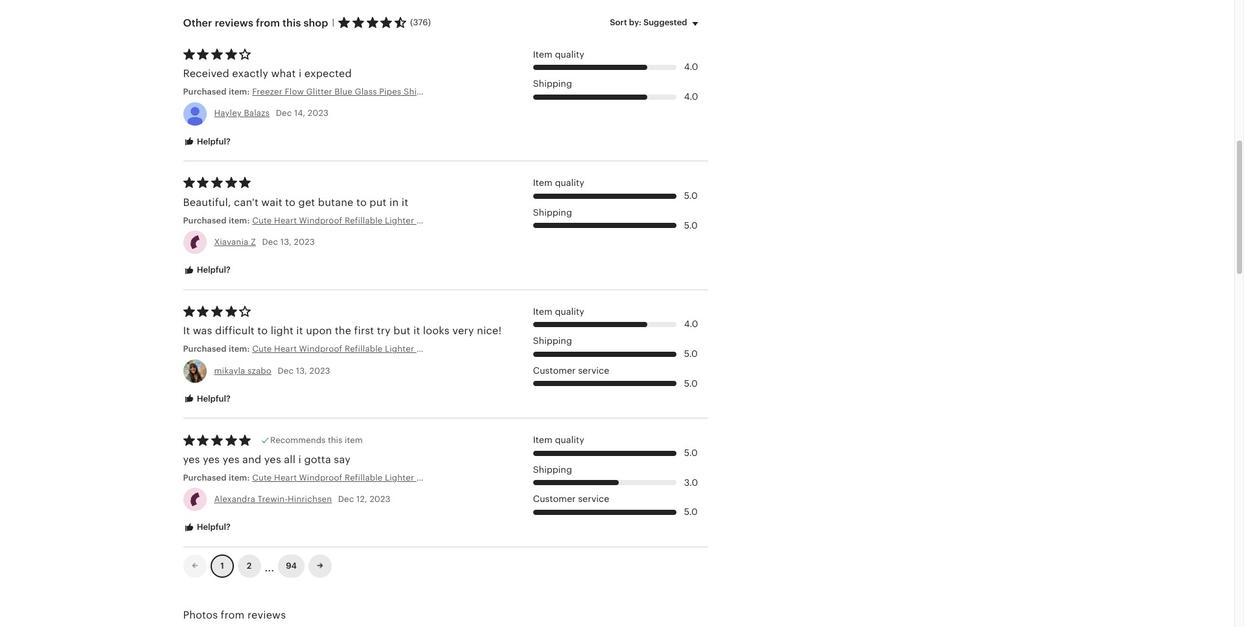 Task type: vqa. For each thing, say whether or not it's contained in the screenshot.
second Helpful? button from the top
yes



Task type: describe. For each thing, give the bounding box(es) containing it.
purchased for yes
[[183, 473, 227, 483]]

dec for difficult
[[278, 366, 294, 376]]

hinrichsen
[[288, 494, 332, 504]]

trewin-
[[258, 494, 288, 504]]

yes yes yes and yes all i gotta say
[[183, 453, 351, 466]]

other
[[183, 17, 212, 29]]

hayley
[[214, 108, 242, 118]]

item for yes yes yes and yes all i gotta say
[[533, 435, 553, 445]]

item quality for it was difficult to light it upon the first try but it looks very nice!
[[533, 306, 584, 317]]

1
[[220, 561, 224, 571]]

6 5.0 from the top
[[684, 507, 698, 517]]

customer for it was difficult to light it upon the first try but it looks very nice!
[[533, 365, 576, 376]]

13, for get
[[280, 237, 292, 247]]

other reviews from this shop |
[[183, 17, 334, 29]]

nice!
[[477, 325, 502, 337]]

all
[[284, 453, 296, 466]]

purchased item: for was
[[183, 344, 252, 354]]

4.0 for it was difficult to light it upon the first try but it looks very nice!
[[684, 319, 698, 329]]

sort by: suggested button
[[600, 9, 712, 37]]

2
[[247, 561, 252, 571]]

shipping for yes yes yes and yes all i gotta say
[[533, 464, 572, 475]]

balazs
[[244, 108, 270, 118]]

item
[[345, 436, 363, 445]]

2023 right 12,
[[370, 494, 390, 504]]

helpful? for yes
[[195, 522, 231, 532]]

purchased item: for yes
[[183, 473, 252, 483]]

beautiful, can't wait to get butane to put in it
[[183, 196, 408, 208]]

2 5.0 from the top
[[684, 220, 698, 230]]

sort by: suggested
[[610, 18, 687, 28]]

1 vertical spatial from
[[221, 609, 245, 621]]

difficult
[[215, 325, 255, 337]]

purchased item: for can't
[[183, 216, 252, 225]]

can't
[[234, 196, 259, 208]]

to for butane
[[285, 196, 296, 208]]

beautiful,
[[183, 196, 231, 208]]

1 5.0 from the top
[[684, 190, 698, 201]]

4 5.0 from the top
[[684, 378, 698, 389]]

4.0 for received exactly what i expected
[[684, 62, 698, 72]]

mikayla szabo link
[[214, 366, 271, 376]]

…
[[265, 556, 274, 575]]

purchased for it
[[183, 344, 227, 354]]

say
[[334, 453, 351, 466]]

3 yes from the left
[[223, 453, 240, 466]]

in
[[389, 196, 399, 208]]

item for received exactly what i expected
[[533, 49, 553, 59]]

dec for what
[[276, 108, 292, 118]]

0 vertical spatial from
[[256, 17, 280, 29]]

service for yes yes yes and yes all i gotta say
[[578, 494, 609, 504]]

item quality for beautiful, can't wait to get butane to put in it
[[533, 178, 584, 188]]

helpful? for can't
[[195, 265, 231, 275]]

customer for yes yes yes and yes all i gotta say
[[533, 494, 576, 504]]

purchased item: for exactly
[[183, 87, 252, 97]]

szabo
[[247, 366, 271, 376]]

the
[[335, 325, 351, 337]]

looks
[[423, 325, 450, 337]]

1 vertical spatial reviews
[[247, 609, 286, 621]]

item: for was
[[229, 344, 250, 354]]

3 5.0 from the top
[[684, 349, 698, 359]]

alexandra trewin-hinrichsen link
[[214, 494, 332, 504]]

sort
[[610, 18, 627, 28]]

0 vertical spatial this
[[283, 17, 301, 29]]

upon
[[306, 325, 332, 337]]

2023 for get
[[294, 237, 315, 247]]

1 i from the top
[[299, 67, 302, 80]]

get
[[298, 196, 315, 208]]

helpful? button for it
[[173, 387, 240, 411]]

2 link
[[237, 554, 261, 578]]

purchased for beautiful,
[[183, 216, 227, 225]]

shipping for beautiful, can't wait to get butane to put in it
[[533, 207, 572, 218]]

12,
[[356, 494, 367, 504]]

2 yes from the left
[[203, 453, 220, 466]]

item quality for yes yes yes and yes all i gotta say
[[533, 435, 584, 445]]

recommends this item
[[270, 436, 363, 445]]



Task type: locate. For each thing, give the bounding box(es) containing it.
helpful? button down mikayla
[[173, 387, 240, 411]]

|
[[332, 18, 334, 28]]

4 helpful? from the top
[[195, 522, 231, 532]]

4.0
[[684, 62, 698, 72], [684, 91, 698, 102], [684, 319, 698, 329]]

from left shop
[[256, 17, 280, 29]]

i
[[299, 67, 302, 80], [298, 453, 301, 466]]

0 horizontal spatial from
[[221, 609, 245, 621]]

dec
[[276, 108, 292, 118], [262, 237, 278, 247], [278, 366, 294, 376], [338, 494, 354, 504]]

alexandra trewin-hinrichsen dec 12, 2023
[[214, 494, 390, 504]]

94
[[286, 561, 297, 571]]

0 vertical spatial customer service
[[533, 365, 609, 376]]

2 horizontal spatial to
[[356, 196, 367, 208]]

helpful? down hayley
[[195, 136, 231, 146]]

1 4.0 from the top
[[684, 62, 698, 72]]

helpful? button
[[173, 130, 240, 154], [173, 259, 240, 282], [173, 387, 240, 411], [173, 516, 240, 540]]

it right light
[[296, 325, 303, 337]]

0 horizontal spatial it
[[296, 325, 303, 337]]

to left get
[[285, 196, 296, 208]]

butane
[[318, 196, 353, 208]]

1 horizontal spatial from
[[256, 17, 280, 29]]

2023 down get
[[294, 237, 315, 247]]

3 4.0 from the top
[[684, 319, 698, 329]]

item:
[[229, 87, 250, 97], [229, 216, 250, 225], [229, 344, 250, 354], [229, 473, 250, 483]]

item: down can't
[[229, 216, 250, 225]]

2 helpful? from the top
[[195, 265, 231, 275]]

quality for it was difficult to light it upon the first try but it looks very nice!
[[555, 306, 584, 317]]

xiavania z link
[[214, 237, 256, 247]]

2023
[[308, 108, 329, 118], [294, 237, 315, 247], [309, 366, 330, 376], [370, 494, 390, 504]]

1 vertical spatial this
[[328, 436, 342, 445]]

wait
[[261, 196, 282, 208]]

it
[[402, 196, 408, 208], [296, 325, 303, 337], [413, 325, 420, 337]]

13, right szabo
[[296, 366, 307, 376]]

item quality
[[533, 49, 584, 59], [533, 178, 584, 188], [533, 306, 584, 317], [533, 435, 584, 445]]

dec right szabo
[[278, 366, 294, 376]]

to left put
[[356, 196, 367, 208]]

1 item from the top
[[533, 49, 553, 59]]

first
[[354, 325, 374, 337]]

suggested
[[643, 18, 687, 28]]

quality
[[555, 49, 584, 59], [555, 178, 584, 188], [555, 306, 584, 317], [555, 435, 584, 445]]

hayley balazs link
[[214, 108, 270, 118]]

photos
[[183, 609, 218, 621]]

i right what
[[299, 67, 302, 80]]

1 horizontal spatial it
[[402, 196, 408, 208]]

hayley balazs dec 14, 2023
[[214, 108, 329, 118]]

this left item
[[328, 436, 342, 445]]

4 shipping from the top
[[533, 464, 572, 475]]

shipping for received exactly what i expected
[[533, 78, 572, 89]]

2 vertical spatial 4.0
[[684, 319, 698, 329]]

purchased item: down received
[[183, 87, 252, 97]]

4 quality from the top
[[555, 435, 584, 445]]

item: down exactly
[[229, 87, 250, 97]]

from right photos
[[221, 609, 245, 621]]

it
[[183, 325, 190, 337]]

3 helpful? button from the top
[[173, 387, 240, 411]]

dec left 14,
[[276, 108, 292, 118]]

purchased item: down was
[[183, 344, 252, 354]]

2 purchased from the top
[[183, 216, 227, 225]]

item: up alexandra
[[229, 473, 250, 483]]

0 vertical spatial i
[[299, 67, 302, 80]]

0 horizontal spatial this
[[283, 17, 301, 29]]

2 horizontal spatial it
[[413, 325, 420, 337]]

helpful? button down alexandra
[[173, 516, 240, 540]]

it right in on the left of the page
[[402, 196, 408, 208]]

4 item quality from the top
[[533, 435, 584, 445]]

purchased item:
[[183, 87, 252, 97], [183, 216, 252, 225], [183, 344, 252, 354], [183, 473, 252, 483]]

2 purchased item: from the top
[[183, 216, 252, 225]]

(376)
[[410, 17, 431, 27]]

2023 for light
[[309, 366, 330, 376]]

3 item quality from the top
[[533, 306, 584, 317]]

1 service from the top
[[578, 365, 609, 376]]

2023 for expected
[[308, 108, 329, 118]]

to left light
[[257, 325, 268, 337]]

2 item quality from the top
[[533, 178, 584, 188]]

i right the all
[[298, 453, 301, 466]]

to for it
[[257, 325, 268, 337]]

2 quality from the top
[[555, 178, 584, 188]]

helpful? for was
[[195, 394, 231, 403]]

3 item: from the top
[[229, 344, 250, 354]]

quality for beautiful, can't wait to get butane to put in it
[[555, 178, 584, 188]]

light
[[271, 325, 293, 337]]

customer service
[[533, 365, 609, 376], [533, 494, 609, 504]]

item quality for received exactly what i expected
[[533, 49, 584, 59]]

2 item from the top
[[533, 178, 553, 188]]

customer service for it was difficult to light it upon the first try but it looks very nice!
[[533, 365, 609, 376]]

from
[[256, 17, 280, 29], [221, 609, 245, 621]]

0 horizontal spatial to
[[257, 325, 268, 337]]

this
[[283, 17, 301, 29], [328, 436, 342, 445]]

1 item: from the top
[[229, 87, 250, 97]]

very
[[452, 325, 474, 337]]

quality for yes yes yes and yes all i gotta say
[[555, 435, 584, 445]]

purchased item: down beautiful, on the left
[[183, 216, 252, 225]]

0 horizontal spatial 13,
[[280, 237, 292, 247]]

2023 right 14,
[[308, 108, 329, 118]]

4 purchased from the top
[[183, 473, 227, 483]]

dec right z
[[262, 237, 278, 247]]

helpful?
[[195, 136, 231, 146], [195, 265, 231, 275], [195, 394, 231, 403], [195, 522, 231, 532]]

2 customer service from the top
[[533, 494, 609, 504]]

reviews down …
[[247, 609, 286, 621]]

1 helpful? from the top
[[195, 136, 231, 146]]

xiavania
[[214, 237, 248, 247]]

customer
[[533, 365, 576, 376], [533, 494, 576, 504]]

but
[[394, 325, 411, 337]]

purchased down beautiful, on the left
[[183, 216, 227, 225]]

exactly
[[232, 67, 268, 80]]

shipping for it was difficult to light it upon the first try but it looks very nice!
[[533, 336, 572, 346]]

purchased for received
[[183, 87, 227, 97]]

13,
[[280, 237, 292, 247], [296, 366, 307, 376]]

1 horizontal spatial to
[[285, 196, 296, 208]]

by:
[[629, 18, 641, 28]]

2023 down upon
[[309, 366, 330, 376]]

quality for received exactly what i expected
[[555, 49, 584, 59]]

helpful? down mikayla
[[195, 394, 231, 403]]

14,
[[294, 108, 305, 118]]

item for it was difficult to light it upon the first try but it looks very nice!
[[533, 306, 553, 317]]

2 customer from the top
[[533, 494, 576, 504]]

2 shipping from the top
[[533, 207, 572, 218]]

helpful? button for beautiful,
[[173, 259, 240, 282]]

1 vertical spatial customer service
[[533, 494, 609, 504]]

3 helpful? from the top
[[195, 394, 231, 403]]

it was difficult to light it upon the first try but it looks very nice!
[[183, 325, 502, 337]]

received exactly what i expected
[[183, 67, 352, 80]]

dec for wait
[[262, 237, 278, 247]]

item: for exactly
[[229, 87, 250, 97]]

helpful? button for received
[[173, 130, 240, 154]]

purchased item: up alexandra
[[183, 473, 252, 483]]

helpful? for exactly
[[195, 136, 231, 146]]

1 vertical spatial i
[[298, 453, 301, 466]]

4 item from the top
[[533, 435, 553, 445]]

3.0
[[684, 477, 698, 488]]

1 vertical spatial service
[[578, 494, 609, 504]]

shop
[[304, 17, 328, 29]]

5.0
[[684, 190, 698, 201], [684, 220, 698, 230], [684, 349, 698, 359], [684, 378, 698, 389], [684, 448, 698, 458], [684, 507, 698, 517]]

try
[[377, 325, 391, 337]]

1 yes from the left
[[183, 453, 200, 466]]

what
[[271, 67, 296, 80]]

yes
[[183, 453, 200, 466], [203, 453, 220, 466], [223, 453, 240, 466], [264, 453, 281, 466]]

1 customer service from the top
[[533, 365, 609, 376]]

4 helpful? button from the top
[[173, 516, 240, 540]]

13, for light
[[296, 366, 307, 376]]

mikayla
[[214, 366, 245, 376]]

3 shipping from the top
[[533, 336, 572, 346]]

1 quality from the top
[[555, 49, 584, 59]]

1 item quality from the top
[[533, 49, 584, 59]]

1 horizontal spatial this
[[328, 436, 342, 445]]

4 item: from the top
[[229, 473, 250, 483]]

put
[[370, 196, 387, 208]]

reviews
[[215, 17, 253, 29], [247, 609, 286, 621]]

94 link
[[278, 554, 304, 578]]

service
[[578, 365, 609, 376], [578, 494, 609, 504]]

1 purchased item: from the top
[[183, 87, 252, 97]]

1 purchased from the top
[[183, 87, 227, 97]]

this left shop
[[283, 17, 301, 29]]

service for it was difficult to light it upon the first try but it looks very nice!
[[578, 365, 609, 376]]

1 link
[[210, 554, 234, 578]]

3 quality from the top
[[555, 306, 584, 317]]

recommends
[[270, 436, 326, 445]]

13, right z
[[280, 237, 292, 247]]

0 vertical spatial 4.0
[[684, 62, 698, 72]]

purchased down received
[[183, 87, 227, 97]]

3 item from the top
[[533, 306, 553, 317]]

2 4.0 from the top
[[684, 91, 698, 102]]

helpful? button down "xiavania"
[[173, 259, 240, 282]]

customer service for yes yes yes and yes all i gotta say
[[533, 494, 609, 504]]

item: for yes
[[229, 473, 250, 483]]

shipping
[[533, 78, 572, 89], [533, 207, 572, 218], [533, 336, 572, 346], [533, 464, 572, 475]]

4 yes from the left
[[264, 453, 281, 466]]

3 purchased from the top
[[183, 344, 227, 354]]

photos from reviews
[[183, 609, 286, 621]]

received
[[183, 67, 229, 80]]

3 purchased item: from the top
[[183, 344, 252, 354]]

purchased
[[183, 87, 227, 97], [183, 216, 227, 225], [183, 344, 227, 354], [183, 473, 227, 483]]

helpful? button down hayley
[[173, 130, 240, 154]]

expected
[[304, 67, 352, 80]]

item: down difficult
[[229, 344, 250, 354]]

item: for can't
[[229, 216, 250, 225]]

item
[[533, 49, 553, 59], [533, 178, 553, 188], [533, 306, 553, 317], [533, 435, 553, 445]]

2 item: from the top
[[229, 216, 250, 225]]

0 vertical spatial customer
[[533, 365, 576, 376]]

purchased up alexandra
[[183, 473, 227, 483]]

dec left 12,
[[338, 494, 354, 504]]

2 helpful? button from the top
[[173, 259, 240, 282]]

helpful? button for yes
[[173, 516, 240, 540]]

1 vertical spatial 4.0
[[684, 91, 698, 102]]

alexandra
[[214, 494, 255, 504]]

1 shipping from the top
[[533, 78, 572, 89]]

xiavania z dec 13, 2023
[[214, 237, 315, 247]]

helpful? down "xiavania"
[[195, 265, 231, 275]]

0 vertical spatial service
[[578, 365, 609, 376]]

1 vertical spatial customer
[[533, 494, 576, 504]]

4 purchased item: from the top
[[183, 473, 252, 483]]

2 service from the top
[[578, 494, 609, 504]]

5 5.0 from the top
[[684, 448, 698, 458]]

was
[[193, 325, 212, 337]]

z
[[251, 237, 256, 247]]

purchased down was
[[183, 344, 227, 354]]

helpful? down alexandra
[[195, 522, 231, 532]]

1 vertical spatial 13,
[[296, 366, 307, 376]]

it right but
[[413, 325, 420, 337]]

1 customer from the top
[[533, 365, 576, 376]]

item for beautiful, can't wait to get butane to put in it
[[533, 178, 553, 188]]

mikayla szabo dec 13, 2023
[[214, 366, 330, 376]]

gotta
[[304, 453, 331, 466]]

0 vertical spatial reviews
[[215, 17, 253, 29]]

and
[[242, 453, 261, 466]]

1 horizontal spatial 13,
[[296, 366, 307, 376]]

reviews right other
[[215, 17, 253, 29]]

1 helpful? button from the top
[[173, 130, 240, 154]]

0 vertical spatial 13,
[[280, 237, 292, 247]]

to
[[285, 196, 296, 208], [356, 196, 367, 208], [257, 325, 268, 337]]

2 i from the top
[[298, 453, 301, 466]]



